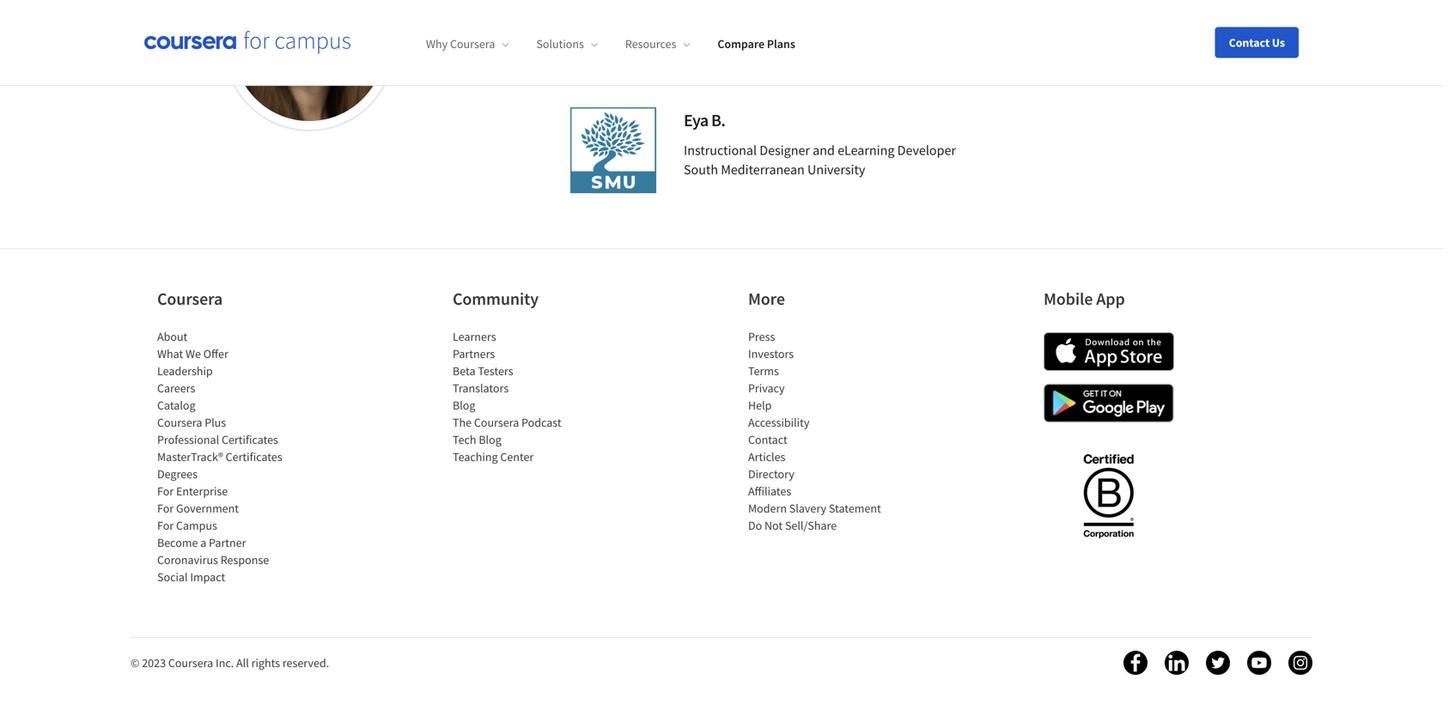 Task type: vqa. For each thing, say whether or not it's contained in the screenshot.
Press list
no



Task type: describe. For each thing, give the bounding box(es) containing it.
community
[[453, 288, 539, 310]]

coursera inside the 'about what we offer leadership careers catalog coursera plus professional certificates mastertrack® certificates degrees for enterprise for government for campus become a partner coronavirus response social impact'
[[157, 415, 202, 430]]

plus
[[205, 415, 226, 430]]

press investors terms privacy help accessibility contact articles directory affiliates modern slavery statement do not sell/share
[[748, 329, 881, 533]]

beta
[[453, 363, 476, 379]]

we
[[186, 346, 201, 362]]

coursera inside the learners partners beta testers translators blog the coursera podcast tech blog teaching center
[[474, 415, 519, 430]]

0 vertical spatial certificates
[[222, 432, 278, 448]]

response
[[221, 552, 269, 568]]

list for community
[[453, 328, 599, 466]]

university
[[808, 161, 865, 178]]

and
[[813, 142, 835, 159]]

for campus link
[[157, 518, 217, 533]]

do
[[748, 518, 762, 533]]

articles link
[[748, 449, 786, 465]]

what we offer link
[[157, 346, 228, 362]]

a
[[200, 535, 206, 551]]

articles
[[748, 449, 786, 465]]

2 for from the top
[[157, 501, 174, 516]]

do not sell/share link
[[748, 518, 837, 533]]

contact inside press investors terms privacy help accessibility contact articles directory affiliates modern slavery statement do not sell/share
[[748, 432, 788, 448]]

tech blog link
[[453, 432, 502, 448]]

contact us
[[1229, 35, 1285, 50]]

slavery
[[789, 501, 827, 516]]

0 horizontal spatial blog
[[453, 398, 475, 413]]

1 for from the top
[[157, 484, 174, 499]]

contact us button
[[1215, 27, 1299, 58]]

1 vertical spatial certificates
[[226, 449, 282, 465]]

social
[[157, 570, 188, 585]]

mastertrack® certificates link
[[157, 449, 282, 465]]

more
[[748, 288, 785, 310]]

the coursera podcast link
[[453, 415, 562, 430]]

directory
[[748, 466, 795, 482]]

mediterranean
[[721, 161, 805, 178]]

instructional
[[684, 142, 757, 159]]

eya b.
[[684, 110, 725, 131]]

degrees
[[157, 466, 198, 482]]

modern
[[748, 501, 787, 516]]

professional
[[157, 432, 219, 448]]

impact
[[190, 570, 225, 585]]

center
[[500, 449, 534, 465]]

©
[[131, 655, 140, 671]]

all
[[236, 655, 249, 671]]

get it on google play image
[[1044, 384, 1174, 423]]

contact inside button
[[1229, 35, 1270, 50]]

coursera linkedin image
[[1165, 651, 1189, 675]]

testers
[[478, 363, 513, 379]]

privacy link
[[748, 381, 785, 396]]

solutions link
[[536, 36, 598, 52]]

south
[[684, 161, 718, 178]]

resources link
[[625, 36, 690, 52]]

mastertrack®
[[157, 449, 223, 465]]

teaching
[[453, 449, 498, 465]]

eya
[[684, 110, 708, 131]]

coursera instagram image
[[1289, 651, 1313, 675]]

coursera youtube image
[[1247, 651, 1271, 675]]

coursera facebook image
[[1124, 651, 1148, 675]]

learners partners beta testers translators blog the coursera podcast tech blog teaching center
[[453, 329, 562, 465]]

help
[[748, 398, 772, 413]]

become
[[157, 535, 198, 551]]

accessibility link
[[748, 415, 810, 430]]

catalog link
[[157, 398, 195, 413]]

compare plans
[[718, 36, 795, 52]]

why coursera link
[[426, 36, 509, 52]]

press link
[[748, 329, 775, 344]]

partners link
[[453, 346, 495, 362]]

inc.
[[216, 655, 234, 671]]



Task type: locate. For each thing, give the bounding box(es) containing it.
blog up the teaching center link
[[479, 432, 502, 448]]

resources
[[625, 36, 676, 52]]

list for more
[[748, 328, 894, 534]]

privacy
[[748, 381, 785, 396]]

learners link
[[453, 329, 496, 344]]

contact link
[[748, 432, 788, 448]]

1 horizontal spatial blog
[[479, 432, 502, 448]]

compare plans link
[[718, 36, 795, 52]]

terms link
[[748, 363, 779, 379]]

coursera for campus image
[[144, 31, 351, 54]]

rights
[[251, 655, 280, 671]]

1 horizontal spatial contact
[[1229, 35, 1270, 50]]

offer
[[203, 346, 228, 362]]

enterprise
[[176, 484, 228, 499]]

blog link
[[453, 398, 475, 413]]

why coursera
[[426, 36, 495, 52]]

download on the app store image
[[1044, 332, 1174, 371]]

list
[[157, 328, 303, 586], [453, 328, 599, 466], [748, 328, 894, 534]]

catalog
[[157, 398, 195, 413]]

coronavirus
[[157, 552, 218, 568]]

coursera
[[450, 36, 495, 52], [157, 288, 223, 310], [157, 415, 202, 430], [474, 415, 519, 430], [168, 655, 213, 671]]

certificates
[[222, 432, 278, 448], [226, 449, 282, 465]]

list containing about
[[157, 328, 303, 586]]

solutions
[[536, 36, 584, 52]]

0 horizontal spatial contact
[[748, 432, 788, 448]]

terms
[[748, 363, 779, 379]]

what
[[157, 346, 183, 362]]

logo of certified b corporation image
[[1073, 444, 1144, 547]]

0 vertical spatial blog
[[453, 398, 475, 413]]

coursera up about link
[[157, 288, 223, 310]]

blog up the
[[453, 398, 475, 413]]

press
[[748, 329, 775, 344]]

investors link
[[748, 346, 794, 362]]

investors
[[748, 346, 794, 362]]

0 horizontal spatial list
[[157, 328, 303, 586]]

coursera up tech blog link
[[474, 415, 519, 430]]

statement
[[829, 501, 881, 516]]

1 list from the left
[[157, 328, 303, 586]]

contact up articles link in the bottom of the page
[[748, 432, 788, 448]]

list containing press
[[748, 328, 894, 534]]

2 list from the left
[[453, 328, 599, 466]]

coronavirus response link
[[157, 552, 269, 568]]

1 vertical spatial for
[[157, 501, 174, 516]]

leadership
[[157, 363, 213, 379]]

for enterprise link
[[157, 484, 228, 499]]

3 for from the top
[[157, 518, 174, 533]]

about what we offer leadership careers catalog coursera plus professional certificates mastertrack® certificates degrees for enterprise for government for campus become a partner coronavirus response social impact
[[157, 329, 282, 585]]

1 vertical spatial contact
[[748, 432, 788, 448]]

developer
[[897, 142, 956, 159]]

0 vertical spatial for
[[157, 484, 174, 499]]

1 vertical spatial blog
[[479, 432, 502, 448]]

mobile app
[[1044, 288, 1125, 310]]

south mediterranean university image
[[570, 107, 656, 193]]

coursera left "inc."
[[168, 655, 213, 671]]

2023
[[142, 655, 166, 671]]

professional certificates link
[[157, 432, 278, 448]]

accessibility
[[748, 415, 810, 430]]

2 vertical spatial for
[[157, 518, 174, 533]]

campus
[[176, 518, 217, 533]]

b.
[[711, 110, 725, 131]]

sell/share
[[785, 518, 837, 533]]

translators
[[453, 381, 509, 396]]

0 vertical spatial contact
[[1229, 35, 1270, 50]]

coursera twitter image
[[1206, 651, 1230, 675]]

© 2023 coursera inc. all rights reserved.
[[131, 655, 329, 671]]

not
[[765, 518, 783, 533]]

us
[[1272, 35, 1285, 50]]

the
[[453, 415, 472, 430]]

leadership link
[[157, 363, 213, 379]]

compare
[[718, 36, 765, 52]]

3 list from the left
[[748, 328, 894, 534]]

plans
[[767, 36, 795, 52]]

designer
[[760, 142, 810, 159]]

careers
[[157, 381, 195, 396]]

social impact link
[[157, 570, 225, 585]]

modern slavery statement link
[[748, 501, 881, 516]]

contact left 'us'
[[1229, 35, 1270, 50]]

for up 'become' on the left of page
[[157, 518, 174, 533]]

tech
[[453, 432, 476, 448]]

learners
[[453, 329, 496, 344]]

certificates up mastertrack® certificates link
[[222, 432, 278, 448]]

1 horizontal spatial list
[[453, 328, 599, 466]]

why
[[426, 36, 448, 52]]

teaching center link
[[453, 449, 534, 465]]

list for coursera
[[157, 328, 303, 586]]

mobile
[[1044, 288, 1093, 310]]

for up for campus link
[[157, 501, 174, 516]]

translators link
[[453, 381, 509, 396]]

list containing learners
[[453, 328, 599, 466]]

reserved.
[[282, 655, 329, 671]]

about link
[[157, 329, 188, 344]]

2 horizontal spatial list
[[748, 328, 894, 534]]

careers link
[[157, 381, 195, 396]]

podcast
[[522, 415, 562, 430]]

coursera right why
[[450, 36, 495, 52]]

directory link
[[748, 466, 795, 482]]

instructional designer and elearning developer south mediterranean university
[[684, 142, 956, 178]]

for government link
[[157, 501, 239, 516]]

eya b. image
[[234, 0, 385, 121]]

beta testers link
[[453, 363, 513, 379]]

for
[[157, 484, 174, 499], [157, 501, 174, 516], [157, 518, 174, 533]]

coursera down catalog
[[157, 415, 202, 430]]

for down degrees
[[157, 484, 174, 499]]

certificates down professional certificates link on the left of the page
[[226, 449, 282, 465]]

help link
[[748, 398, 772, 413]]

partner
[[209, 535, 246, 551]]

app
[[1096, 288, 1125, 310]]

affiliates link
[[748, 484, 791, 499]]

elearning
[[838, 142, 895, 159]]

partners
[[453, 346, 495, 362]]

coursera plus link
[[157, 415, 226, 430]]

contact
[[1229, 35, 1270, 50], [748, 432, 788, 448]]

about
[[157, 329, 188, 344]]



